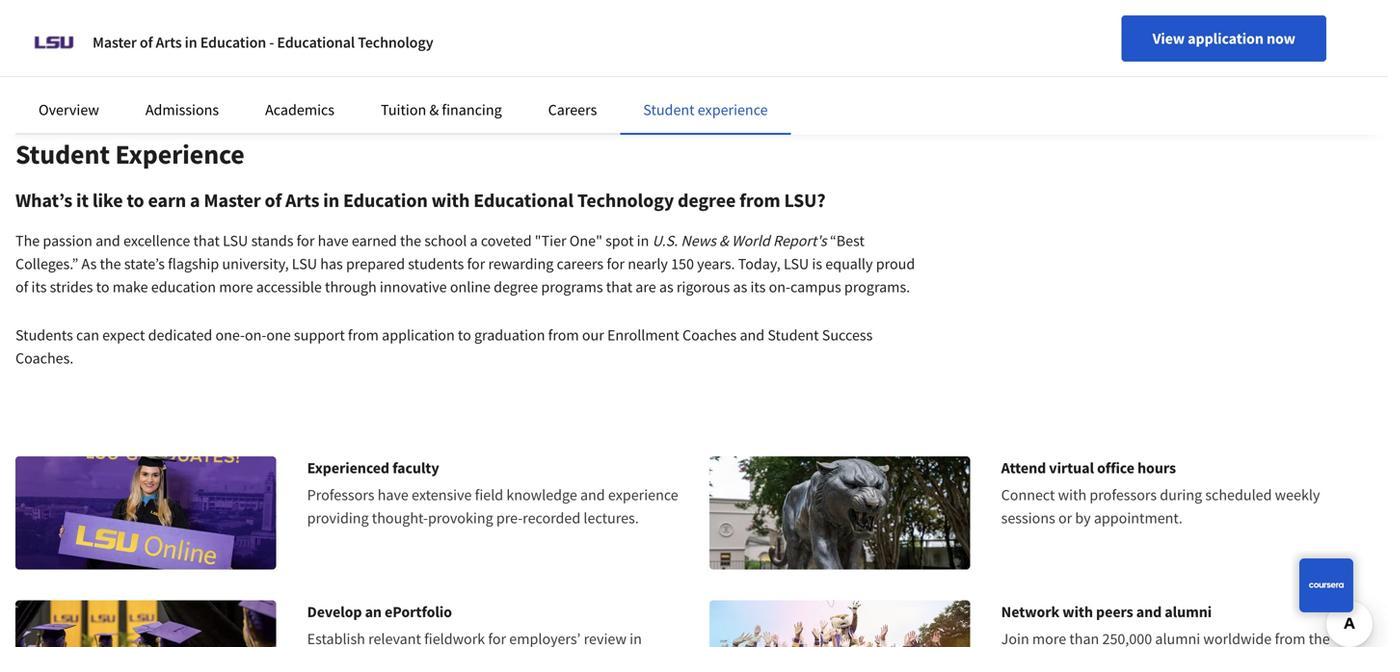 Task type: vqa. For each thing, say whether or not it's contained in the screenshot.
account to the top
no



Task type: describe. For each thing, give the bounding box(es) containing it.
1 as from the left
[[659, 278, 674, 297]]

one
[[266, 326, 291, 345]]

support
[[294, 326, 345, 345]]

years.
[[697, 255, 735, 274]]

2 vertical spatial in
[[637, 231, 649, 251]]

0 vertical spatial experience
[[698, 100, 768, 120]]

careers link
[[548, 100, 597, 120]]

experience inside "experienced faculty professors have extensive field knowledge and experience providing thought-provoking pre-recorded lectures."
[[608, 486, 678, 505]]

our
[[582, 326, 604, 345]]

0 vertical spatial have
[[318, 231, 349, 251]]

students
[[15, 326, 73, 345]]

what's it like to earn a master of arts in education with educational technology degree from lsu?
[[15, 188, 830, 213]]

1 horizontal spatial from
[[548, 326, 579, 345]]

0 horizontal spatial educational
[[277, 33, 355, 52]]

network with peers and alumni
[[1001, 603, 1212, 622]]

1 horizontal spatial for
[[467, 255, 485, 274]]

0 horizontal spatial lsu
[[223, 231, 248, 251]]

colleges."
[[15, 255, 78, 274]]

student for student experience
[[643, 100, 695, 120]]

develop
[[307, 603, 362, 622]]

0 horizontal spatial technology
[[358, 33, 433, 52]]

view application now button
[[1122, 15, 1326, 62]]

enrollment
[[607, 326, 679, 345]]

programs
[[541, 278, 603, 297]]

0 vertical spatial that
[[193, 231, 220, 251]]

1 horizontal spatial lsu
[[292, 255, 317, 274]]

strides
[[50, 278, 93, 297]]

programs.
[[844, 278, 910, 297]]

2 horizontal spatial for
[[607, 255, 625, 274]]

1 horizontal spatial degree
[[678, 188, 736, 213]]

professors
[[1090, 486, 1157, 505]]

expect
[[102, 326, 145, 345]]

that inside "best colleges." as the state's flagship university, lsu has prepared students for rewarding careers for nearly 150 years. today, lsu is equally proud of its strides to make education more accessible through innovative online degree programs that are as rigorous as its on-campus programs.
[[606, 278, 632, 297]]

0 horizontal spatial from
[[348, 326, 379, 345]]

school
[[424, 231, 467, 251]]

2 as from the left
[[733, 278, 747, 297]]

tuition
[[381, 100, 426, 120]]

an
[[365, 603, 382, 622]]

field
[[475, 486, 503, 505]]

"best
[[830, 231, 865, 251]]

careers
[[557, 255, 604, 274]]

can
[[76, 326, 99, 345]]

attend
[[1001, 459, 1046, 478]]

coaches
[[682, 326, 737, 345]]

tuition & financing
[[381, 100, 502, 120]]

louisiana state university logo image
[[31, 19, 77, 66]]

provoking
[[428, 509, 493, 528]]

earned
[[352, 231, 397, 251]]

the
[[15, 231, 40, 251]]

accessible
[[256, 278, 322, 297]]

careers
[[548, 100, 597, 120]]

1 its from the left
[[31, 278, 47, 297]]

student inside students can expect dedicated one-on-one support from application to graduation from our enrollment coaches and student success coaches.
[[768, 326, 819, 345]]

2 horizontal spatial lsu
[[784, 255, 809, 274]]

0 vertical spatial with
[[431, 188, 470, 213]]

1 horizontal spatial a
[[470, 231, 478, 251]]

professors
[[307, 486, 375, 505]]

alumni
[[1165, 603, 1212, 622]]

overview
[[39, 100, 99, 120]]

coaches.
[[15, 349, 74, 368]]

of inside "best colleges." as the state's flagship university, lsu has prepared students for rewarding careers for nearly 150 years. today, lsu is equally proud of its strides to make education more accessible through innovative online degree programs that are as rigorous as its on-campus programs.
[[15, 278, 28, 297]]

flagship
[[168, 255, 219, 274]]

rewarding
[[488, 255, 554, 274]]

0 vertical spatial in
[[185, 33, 197, 52]]

1 vertical spatial arts
[[285, 188, 319, 213]]

degree inside "best colleges." as the state's flagship university, lsu has prepared students for rewarding careers for nearly 150 years. today, lsu is equally proud of its strides to make education more accessible through innovative online degree programs that are as rigorous as its on-campus programs.
[[494, 278, 538, 297]]

academics
[[265, 100, 335, 120]]

lectures.
[[584, 509, 639, 528]]

application inside button
[[1188, 29, 1264, 48]]

world
[[732, 231, 770, 251]]

student experience
[[643, 100, 768, 120]]

experienced
[[307, 459, 389, 478]]

student experience link
[[643, 100, 768, 120]]

one"
[[570, 231, 602, 251]]

application inside students can expect dedicated one-on-one support from application to graduation from our enrollment coaches and student success coaches.
[[382, 326, 455, 345]]

extensive
[[412, 486, 472, 505]]

coveted
[[481, 231, 532, 251]]

network
[[1001, 603, 1060, 622]]

now
[[1267, 29, 1296, 48]]

education
[[151, 278, 216, 297]]

stands
[[251, 231, 293, 251]]

scheduled
[[1205, 486, 1272, 505]]

passion
[[43, 231, 92, 251]]

admissions
[[145, 100, 219, 120]]

innovative
[[380, 278, 447, 297]]

virtual
[[1049, 459, 1094, 478]]

earn
[[148, 188, 186, 213]]

sessions
[[1001, 509, 1055, 528]]

nearly
[[628, 255, 668, 274]]

one-
[[215, 326, 245, 345]]



Task type: locate. For each thing, give the bounding box(es) containing it.
1 vertical spatial educational
[[474, 188, 574, 213]]

application down innovative
[[382, 326, 455, 345]]

technology
[[358, 33, 433, 52], [577, 188, 674, 213]]

through
[[325, 278, 377, 297]]

2 vertical spatial to
[[458, 326, 471, 345]]

1 horizontal spatial arts
[[285, 188, 319, 213]]

academics link
[[265, 100, 335, 120]]

as
[[81, 255, 97, 274]]

1 horizontal spatial of
[[140, 33, 153, 52]]

overview link
[[39, 100, 99, 120]]

1 vertical spatial application
[[382, 326, 455, 345]]

1 horizontal spatial in
[[323, 188, 339, 213]]

a
[[190, 188, 200, 213], [470, 231, 478, 251]]

0 vertical spatial on-
[[769, 278, 790, 297]]

of
[[140, 33, 153, 52], [265, 188, 282, 213], [15, 278, 28, 297]]

for down spot
[[607, 255, 625, 274]]

0 vertical spatial degree
[[678, 188, 736, 213]]

develop an eportfolio
[[307, 603, 452, 622]]

1 vertical spatial have
[[378, 486, 409, 505]]

from right support
[[348, 326, 379, 345]]

educational up the coveted
[[474, 188, 574, 213]]

from up world
[[740, 188, 780, 213]]

1 horizontal spatial its
[[750, 278, 766, 297]]

tuition & financing link
[[381, 100, 502, 120]]

experienced faculty professors have extensive field knowledge and experience providing thought-provoking pre-recorded lectures.
[[307, 459, 678, 528]]

prepared
[[346, 255, 405, 274]]

its
[[31, 278, 47, 297], [750, 278, 766, 297]]

0 vertical spatial the
[[400, 231, 421, 251]]

master of arts in education - educational technology
[[93, 33, 433, 52]]

on- inside students can expect dedicated one-on-one support from application to graduation from our enrollment coaches and student success coaches.
[[245, 326, 266, 345]]

attend virtual office hours connect with professors during scheduled weekly sessions or by appointment.
[[1001, 459, 1320, 528]]

2 vertical spatial student
[[768, 326, 819, 345]]

0 horizontal spatial arts
[[156, 33, 182, 52]]

office
[[1097, 459, 1135, 478]]

0 horizontal spatial on-
[[245, 326, 266, 345]]

and
[[96, 231, 120, 251], [740, 326, 765, 345], [580, 486, 605, 505], [1136, 603, 1162, 622]]

and up the lectures.
[[580, 486, 605, 505]]

2 horizontal spatial student
[[768, 326, 819, 345]]

0 horizontal spatial in
[[185, 33, 197, 52]]

0 horizontal spatial a
[[190, 188, 200, 213]]

1 horizontal spatial experience
[[698, 100, 768, 120]]

in up the admissions
[[185, 33, 197, 52]]

1 vertical spatial that
[[606, 278, 632, 297]]

1 vertical spatial to
[[96, 278, 109, 297]]

1 vertical spatial technology
[[577, 188, 674, 213]]

0 vertical spatial educational
[[277, 33, 355, 52]]

0 horizontal spatial degree
[[494, 278, 538, 297]]

arts up the admissions
[[156, 33, 182, 52]]

2 horizontal spatial to
[[458, 326, 471, 345]]

dedicated
[[148, 326, 212, 345]]

in
[[185, 33, 197, 52], [323, 188, 339, 213], [637, 231, 649, 251]]

educational
[[277, 33, 355, 52], [474, 188, 574, 213]]

thought-
[[372, 509, 428, 528]]

students
[[408, 255, 464, 274]]

with up or
[[1058, 486, 1087, 505]]

graduation
[[474, 326, 545, 345]]

1 vertical spatial with
[[1058, 486, 1087, 505]]

spot
[[605, 231, 634, 251]]

by
[[1075, 509, 1091, 528]]

its down today,
[[750, 278, 766, 297]]

0 horizontal spatial &
[[429, 100, 439, 120]]

for
[[297, 231, 315, 251], [467, 255, 485, 274], [607, 255, 625, 274]]

2 horizontal spatial in
[[637, 231, 649, 251]]

1 vertical spatial in
[[323, 188, 339, 213]]

the right as
[[100, 255, 121, 274]]

to inside "best colleges." as the state's flagship university, lsu has prepared students for rewarding careers for nearly 150 years. today, lsu is equally proud of its strides to make education more accessible through innovative online degree programs that are as rigorous as its on-campus programs.
[[96, 278, 109, 297]]

the inside "best colleges." as the state's flagship university, lsu has prepared students for rewarding careers for nearly 150 years. today, lsu is equally proud of its strides to make education more accessible through innovative online degree programs that are as rigorous as its on-campus programs.
[[100, 255, 121, 274]]

1 vertical spatial of
[[265, 188, 282, 213]]

0 horizontal spatial student
[[15, 137, 110, 171]]

university,
[[222, 255, 289, 274]]

appointment.
[[1094, 509, 1183, 528]]

1 horizontal spatial education
[[343, 188, 428, 213]]

1 horizontal spatial application
[[1188, 29, 1264, 48]]

with up school
[[431, 188, 470, 213]]

1 horizontal spatial educational
[[474, 188, 574, 213]]

student experience
[[15, 137, 245, 171]]

0 vertical spatial student
[[643, 100, 695, 120]]

to inside students can expect dedicated one-on-one support from application to graduation from our enrollment coaches and student success coaches.
[[458, 326, 471, 345]]

arts
[[156, 33, 182, 52], [285, 188, 319, 213]]

have
[[318, 231, 349, 251], [378, 486, 409, 505]]

news
[[681, 231, 716, 251]]

what's
[[15, 188, 72, 213]]

hours
[[1138, 459, 1176, 478]]

educational right -
[[277, 33, 355, 52]]

view application now
[[1153, 29, 1296, 48]]

1 horizontal spatial as
[[733, 278, 747, 297]]

0 vertical spatial technology
[[358, 33, 433, 52]]

2 vertical spatial of
[[15, 278, 28, 297]]

the passion and excellence that lsu stands for have earned the school a coveted "tier one" spot in u.s. news & world report's
[[15, 231, 827, 251]]

1 horizontal spatial on-
[[769, 278, 790, 297]]

have up has
[[318, 231, 349, 251]]

on- down more
[[245, 326, 266, 345]]

1 vertical spatial master
[[204, 188, 261, 213]]

0 vertical spatial arts
[[156, 33, 182, 52]]

1 vertical spatial a
[[470, 231, 478, 251]]

0 vertical spatial &
[[429, 100, 439, 120]]

degree up news
[[678, 188, 736, 213]]

& up "years."
[[719, 231, 729, 251]]

"tier
[[535, 231, 566, 251]]

1 horizontal spatial student
[[643, 100, 695, 120]]

of down colleges."
[[15, 278, 28, 297]]

online
[[450, 278, 491, 297]]

and inside students can expect dedicated one-on-one support from application to graduation from our enrollment coaches and student success coaches.
[[740, 326, 765, 345]]

view
[[1153, 29, 1185, 48]]

1 vertical spatial &
[[719, 231, 729, 251]]

with inside attend virtual office hours connect with professors during scheduled weekly sessions or by appointment.
[[1058, 486, 1087, 505]]

to left graduation at bottom
[[458, 326, 471, 345]]

its down colleges."
[[31, 278, 47, 297]]

lsu left has
[[292, 255, 317, 274]]

0 horizontal spatial master
[[93, 33, 137, 52]]

it
[[76, 188, 89, 213]]

for right stands
[[297, 231, 315, 251]]

degree down rewarding
[[494, 278, 538, 297]]

application
[[1188, 29, 1264, 48], [382, 326, 455, 345]]

student right careers link on the top left of page
[[643, 100, 695, 120]]

1 vertical spatial on-
[[245, 326, 266, 345]]

1 horizontal spatial to
[[127, 188, 144, 213]]

eportfolio
[[385, 603, 452, 622]]

0 horizontal spatial for
[[297, 231, 315, 251]]

to right 'like'
[[127, 188, 144, 213]]

success
[[822, 326, 873, 345]]

0 horizontal spatial that
[[193, 231, 220, 251]]

2 vertical spatial with
[[1063, 603, 1093, 622]]

make
[[112, 278, 148, 297]]

1 vertical spatial student
[[15, 137, 110, 171]]

education left -
[[200, 33, 266, 52]]

state's
[[124, 255, 165, 274]]

master up stands
[[204, 188, 261, 213]]

1 horizontal spatial master
[[204, 188, 261, 213]]

the
[[400, 231, 421, 251], [100, 255, 121, 274]]

have up thought-
[[378, 486, 409, 505]]

0 vertical spatial application
[[1188, 29, 1264, 48]]

in up has
[[323, 188, 339, 213]]

that up flagship
[[193, 231, 220, 251]]

0 horizontal spatial the
[[100, 255, 121, 274]]

1 vertical spatial education
[[343, 188, 428, 213]]

1 vertical spatial experience
[[608, 486, 678, 505]]

& right 'tuition'
[[429, 100, 439, 120]]

on-
[[769, 278, 790, 297], [245, 326, 266, 345]]

from
[[740, 188, 780, 213], [348, 326, 379, 345], [548, 326, 579, 345]]

u.s.
[[652, 231, 678, 251]]

0 vertical spatial master
[[93, 33, 137, 52]]

campus
[[790, 278, 841, 297]]

0 horizontal spatial of
[[15, 278, 28, 297]]

with left peers
[[1063, 603, 1093, 622]]

arts up stands
[[285, 188, 319, 213]]

0 vertical spatial of
[[140, 33, 153, 52]]

the up students
[[400, 231, 421, 251]]

and right peers
[[1136, 603, 1162, 622]]

0 vertical spatial education
[[200, 33, 266, 52]]

0 horizontal spatial application
[[382, 326, 455, 345]]

master right louisiana state university logo
[[93, 33, 137, 52]]

knowledge
[[506, 486, 577, 505]]

1 vertical spatial the
[[100, 255, 121, 274]]

providing
[[307, 509, 369, 528]]

is
[[812, 255, 822, 274]]

2 horizontal spatial from
[[740, 188, 780, 213]]

are
[[636, 278, 656, 297]]

report's
[[773, 231, 827, 251]]

0 horizontal spatial have
[[318, 231, 349, 251]]

1 horizontal spatial the
[[400, 231, 421, 251]]

peers
[[1096, 603, 1133, 622]]

lsu up university,
[[223, 231, 248, 251]]

experience
[[698, 100, 768, 120], [608, 486, 678, 505]]

of up admissions link
[[140, 33, 153, 52]]

weekly
[[1275, 486, 1320, 505]]

0 horizontal spatial as
[[659, 278, 674, 297]]

student down 'overview' link
[[15, 137, 110, 171]]

experience
[[115, 137, 245, 171]]

admissions link
[[145, 100, 219, 120]]

rigorous
[[677, 278, 730, 297]]

has
[[320, 255, 343, 274]]

0 horizontal spatial its
[[31, 278, 47, 297]]

as down today,
[[733, 278, 747, 297]]

1 vertical spatial degree
[[494, 278, 538, 297]]

degree
[[678, 188, 736, 213], [494, 278, 538, 297]]

pre-
[[496, 509, 523, 528]]

application left now
[[1188, 29, 1264, 48]]

technology up spot
[[577, 188, 674, 213]]

financing
[[442, 100, 502, 120]]

a right school
[[470, 231, 478, 251]]

or
[[1058, 509, 1072, 528]]

education up the earned
[[343, 188, 428, 213]]

and up as
[[96, 231, 120, 251]]

and inside "experienced faculty professors have extensive field knowledge and experience providing thought-provoking pre-recorded lectures."
[[580, 486, 605, 505]]

a right earn
[[190, 188, 200, 213]]

student
[[643, 100, 695, 120], [15, 137, 110, 171], [768, 326, 819, 345]]

in left u.s. at the top
[[637, 231, 649, 251]]

lsu
[[223, 231, 248, 251], [292, 255, 317, 274], [784, 255, 809, 274]]

to
[[127, 188, 144, 213], [96, 278, 109, 297], [458, 326, 471, 345]]

1 horizontal spatial technology
[[577, 188, 674, 213]]

students can expect dedicated one-on-one support from application to graduation from our enrollment coaches and student success coaches.
[[15, 326, 873, 368]]

1 horizontal spatial &
[[719, 231, 729, 251]]

&
[[429, 100, 439, 120], [719, 231, 729, 251]]

from left the our at the bottom left of the page
[[548, 326, 579, 345]]

2 its from the left
[[750, 278, 766, 297]]

2 horizontal spatial of
[[265, 188, 282, 213]]

more
[[219, 278, 253, 297]]

today,
[[738, 255, 781, 274]]

on- inside "best colleges." as the state's flagship university, lsu has prepared students for rewarding careers for nearly 150 years. today, lsu is equally proud of its strides to make education more accessible through innovative online degree programs that are as rigorous as its on-campus programs.
[[769, 278, 790, 297]]

student for student experience
[[15, 137, 110, 171]]

and right coaches
[[740, 326, 765, 345]]

0 vertical spatial a
[[190, 188, 200, 213]]

that left 'are'
[[606, 278, 632, 297]]

1 horizontal spatial have
[[378, 486, 409, 505]]

lsu left is
[[784, 255, 809, 274]]

with
[[431, 188, 470, 213], [1058, 486, 1087, 505], [1063, 603, 1093, 622]]

as right 'are'
[[659, 278, 674, 297]]

connect
[[1001, 486, 1055, 505]]

0 horizontal spatial to
[[96, 278, 109, 297]]

student down campus
[[768, 326, 819, 345]]

1 horizontal spatial that
[[606, 278, 632, 297]]

on- down today,
[[769, 278, 790, 297]]

0 vertical spatial to
[[127, 188, 144, 213]]

have inside "experienced faculty professors have extensive field knowledge and experience providing thought-provoking pre-recorded lectures."
[[378, 486, 409, 505]]

of up stands
[[265, 188, 282, 213]]

to down as
[[96, 278, 109, 297]]

during
[[1160, 486, 1202, 505]]

faculty
[[392, 459, 439, 478]]

0 horizontal spatial education
[[200, 33, 266, 52]]

technology up 'tuition'
[[358, 33, 433, 52]]

for up online
[[467, 255, 485, 274]]

150
[[671, 255, 694, 274]]

0 horizontal spatial experience
[[608, 486, 678, 505]]

as
[[659, 278, 674, 297], [733, 278, 747, 297]]



